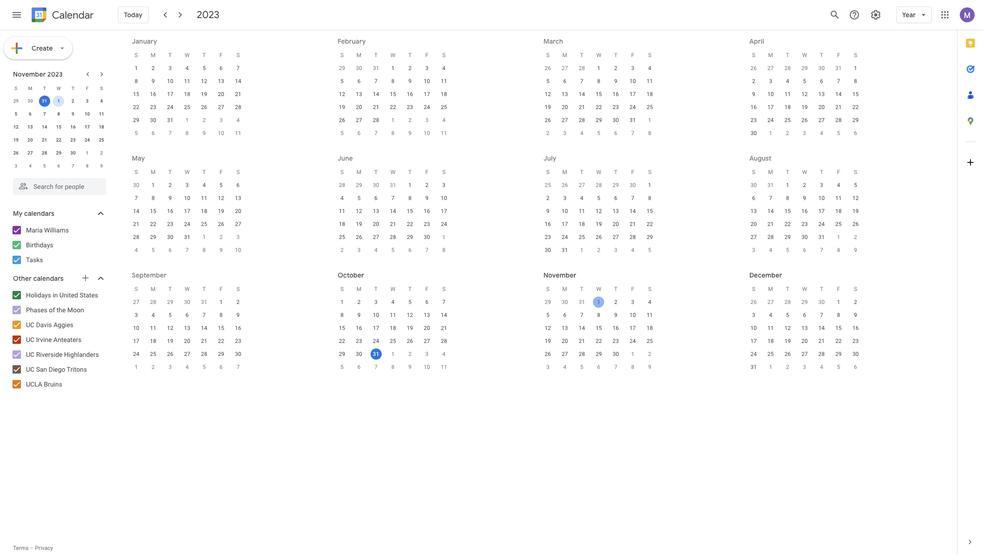 Task type: locate. For each thing, give the bounding box(es) containing it.
january 2 element
[[782, 362, 794, 373]]

10 inside april grid
[[768, 91, 774, 98]]

october 30 element left the october 31 element on the right
[[560, 297, 571, 308]]

14
[[235, 78, 241, 85], [373, 91, 379, 98], [579, 91, 585, 98], [836, 91, 842, 98], [42, 125, 47, 130], [133, 208, 139, 215], [390, 208, 396, 215], [630, 208, 636, 215], [768, 208, 774, 215], [441, 312, 447, 319], [201, 325, 207, 332], [579, 325, 585, 332], [819, 325, 825, 332]]

25 inside "august" grid
[[836, 221, 842, 228]]

other calendars list
[[2, 288, 115, 392]]

1 uc from the top
[[26, 322, 34, 329]]

june 7 element
[[182, 245, 193, 256]]

28
[[579, 65, 585, 72], [785, 65, 791, 72], [235, 104, 241, 111], [373, 117, 379, 124], [579, 117, 585, 124], [836, 117, 842, 124], [42, 151, 47, 156], [339, 182, 345, 189], [596, 182, 602, 189], [133, 234, 139, 241], [390, 234, 396, 241], [630, 234, 636, 241], [768, 234, 774, 241], [150, 299, 156, 306], [785, 299, 791, 306], [441, 338, 447, 345], [201, 351, 207, 358], [579, 351, 585, 358], [819, 351, 825, 358]]

may 5 element
[[833, 128, 845, 139]]

m
[[151, 52, 156, 59], [357, 52, 362, 59], [563, 52, 568, 59], [769, 52, 774, 59], [28, 86, 32, 91], [151, 169, 156, 176], [357, 169, 362, 176], [563, 169, 568, 176], [769, 169, 774, 176], [151, 286, 156, 293], [357, 286, 362, 293], [563, 286, 568, 293], [769, 286, 774, 293]]

21 element down october 31, today 'element'
[[39, 135, 50, 146]]

0 horizontal spatial december 4 element
[[25, 161, 36, 172]]

21 up august 4 element
[[630, 221, 636, 228]]

14 element down august 31 element
[[199, 323, 210, 334]]

w for april
[[803, 52, 808, 59]]

row group containing 28
[[334, 179, 453, 257]]

1 vertical spatial december 6 element
[[594, 362, 605, 373]]

5
[[203, 65, 206, 72], [341, 78, 344, 85], [547, 78, 550, 85], [803, 78, 807, 85], [15, 112, 17, 117], [135, 130, 138, 137], [341, 130, 344, 137], [598, 130, 601, 137], [837, 130, 841, 137], [43, 164, 46, 169], [220, 182, 223, 189], [854, 182, 858, 189], [358, 195, 361, 202], [598, 195, 601, 202], [152, 247, 155, 254], [392, 247, 395, 254], [649, 247, 652, 254], [787, 247, 790, 254], [409, 299, 412, 306], [169, 312, 172, 319], [547, 312, 550, 319], [787, 312, 790, 319], [203, 364, 206, 371], [341, 364, 344, 371], [581, 364, 584, 371], [837, 364, 841, 371]]

davis
[[36, 322, 52, 329]]

21 for 21 element on top of january 4 element on the bottom of the page
[[819, 338, 825, 345]]

m for march
[[563, 52, 568, 59]]

21 for 21 element in the march grid
[[579, 104, 585, 111]]

1 vertical spatial december 1 element
[[628, 349, 639, 360]]

15
[[133, 91, 139, 98], [390, 91, 396, 98], [596, 91, 602, 98], [853, 91, 859, 98], [56, 125, 61, 130], [150, 208, 156, 215], [407, 208, 413, 215], [647, 208, 653, 215], [785, 208, 791, 215], [218, 325, 224, 332], [339, 325, 345, 332], [596, 325, 602, 332], [836, 325, 842, 332]]

1 horizontal spatial december 7 element
[[611, 362, 622, 373]]

uc san diego tritons
[[26, 366, 87, 374]]

0 horizontal spatial 2023
[[47, 70, 63, 79]]

october 5 element
[[199, 362, 210, 373]]

december 4 element for december 5 element within november 2023 grid
[[25, 161, 36, 172]]

january 1 element
[[766, 362, 777, 373]]

year button
[[897, 4, 932, 26]]

0 vertical spatial 2023
[[197, 8, 220, 21]]

1 vertical spatial calendars
[[33, 275, 64, 283]]

june 9 element
[[216, 245, 227, 256]]

31 for january 31 element at the left of page
[[373, 65, 379, 72]]

row group for april
[[746, 62, 865, 140]]

march
[[544, 37, 563, 46]]

18 inside june grid
[[339, 221, 345, 228]]

december 5 element inside november 2023 grid
[[39, 161, 50, 172]]

f inside december grid
[[837, 286, 841, 293]]

october 29 element left the october 31 element on the right
[[543, 297, 554, 308]]

0 vertical spatial december 4 element
[[25, 161, 36, 172]]

11
[[184, 78, 190, 85], [441, 78, 447, 85], [647, 78, 653, 85], [785, 91, 791, 98], [99, 112, 104, 117], [235, 130, 241, 137], [441, 130, 447, 137], [201, 195, 207, 202], [836, 195, 842, 202], [339, 208, 345, 215], [579, 208, 585, 215], [390, 312, 396, 319], [647, 312, 653, 319], [150, 325, 156, 332], [768, 325, 774, 332], [441, 364, 447, 371]]

july
[[544, 154, 557, 163]]

None search field
[[0, 175, 115, 195]]

30
[[356, 65, 362, 72], [819, 65, 825, 72], [28, 98, 33, 104], [150, 117, 156, 124], [613, 117, 619, 124], [751, 130, 757, 137], [70, 151, 76, 156], [133, 182, 139, 189], [373, 182, 379, 189], [630, 182, 636, 189], [751, 182, 757, 189], [167, 234, 173, 241], [424, 234, 430, 241], [802, 234, 808, 241], [545, 247, 551, 254], [184, 299, 190, 306], [562, 299, 568, 306], [819, 299, 825, 306], [235, 351, 241, 358], [356, 351, 362, 358], [613, 351, 619, 358], [853, 351, 859, 358]]

21 element up may 5 "element"
[[833, 102, 845, 113]]

0 horizontal spatial 1 cell
[[52, 95, 66, 108]]

14 for 14 element under october 31, today 'element'
[[42, 125, 47, 130]]

14 for 14 element below january 31 element at the left of page
[[373, 91, 379, 98]]

21 up november 4 element
[[441, 325, 447, 332]]

0 vertical spatial december 7 element
[[67, 161, 79, 172]]

31 for the march 31 element
[[836, 65, 842, 72]]

october 30 element left october 31, today 'element'
[[25, 96, 36, 107]]

18 inside march grid
[[647, 91, 653, 98]]

22
[[133, 104, 139, 111], [390, 104, 396, 111], [596, 104, 602, 111], [853, 104, 859, 111], [56, 138, 61, 143], [150, 221, 156, 228], [407, 221, 413, 228], [647, 221, 653, 228], [785, 221, 791, 228], [218, 338, 224, 345], [339, 338, 345, 345], [596, 338, 602, 345], [836, 338, 842, 345]]

13 inside november grid
[[562, 325, 568, 332]]

october 30 element
[[25, 96, 36, 107], [560, 297, 571, 308]]

1 vertical spatial december 8 element
[[628, 362, 639, 373]]

10 inside september grid
[[133, 325, 139, 332]]

14 down the october 31 element on the right
[[579, 325, 585, 332]]

0 horizontal spatial december 9 element
[[96, 161, 107, 172]]

14 for 14 element below the october 31 element on the right
[[579, 325, 585, 332]]

f for august
[[837, 169, 841, 176]]

s
[[135, 52, 138, 59], [237, 52, 240, 59], [341, 52, 344, 59], [442, 52, 446, 59], [546, 52, 550, 59], [648, 52, 652, 59], [752, 52, 756, 59], [854, 52, 858, 59], [15, 86, 17, 91], [100, 86, 103, 91], [135, 169, 138, 176], [237, 169, 240, 176], [341, 169, 344, 176], [442, 169, 446, 176], [546, 169, 550, 176], [648, 169, 652, 176], [752, 169, 756, 176], [854, 169, 858, 176], [135, 286, 138, 293], [237, 286, 240, 293], [341, 286, 344, 293], [442, 286, 446, 293], [546, 286, 550, 293], [648, 286, 652, 293], [752, 286, 756, 293], [854, 286, 858, 293]]

31 element up june 7 element on the top of the page
[[182, 232, 193, 243]]

24 inside april grid
[[768, 117, 774, 124]]

february grid
[[334, 49, 453, 140]]

14 down june 30 "element"
[[630, 208, 636, 215]]

uc left riverside
[[26, 351, 34, 359]]

19
[[201, 91, 207, 98], [339, 104, 345, 111], [545, 104, 551, 111], [802, 104, 808, 111], [13, 138, 19, 143], [218, 208, 224, 215], [853, 208, 859, 215], [356, 221, 362, 228], [596, 221, 602, 228], [407, 325, 413, 332], [167, 338, 173, 345], [545, 338, 551, 345], [785, 338, 791, 345]]

31 cell up november 7 element
[[368, 348, 385, 361]]

w inside 'may' grid
[[185, 169, 190, 176]]

1 horizontal spatial december 4 element
[[560, 362, 571, 373]]

17 inside november 2023 grid
[[85, 125, 90, 130]]

14 down february 28 element
[[579, 91, 585, 98]]

21 up 'june 4' element on the top of the page
[[133, 221, 139, 228]]

october 29 element for october 30 element for the october 31 element on the right
[[543, 297, 554, 308]]

21 up march 7 element
[[373, 104, 379, 111]]

other
[[13, 275, 32, 283]]

0 vertical spatial december 2 element
[[96, 148, 107, 159]]

november
[[13, 70, 46, 79], [544, 271, 577, 280]]

january
[[132, 37, 157, 46]]

31 for august 31 element
[[201, 299, 207, 306]]

14 element down january 31 element at the left of page
[[371, 89, 382, 100]]

terms
[[13, 545, 29, 552]]

31 cell for november 1 element
[[368, 348, 385, 361]]

31 for the october 31 element on the right
[[579, 299, 585, 306]]

19 inside january grid
[[201, 91, 207, 98]]

holidays
[[26, 292, 51, 299]]

14 down the may 31 element
[[390, 208, 396, 215]]

14 element up november 4 element
[[439, 310, 450, 321]]

row group for september
[[128, 296, 247, 374]]

december 2 element
[[96, 148, 107, 159], [645, 349, 656, 360]]

31 element left the january 1 element at the bottom right
[[749, 362, 760, 373]]

23 inside june grid
[[424, 221, 430, 228]]

october 29 element
[[10, 96, 22, 107], [543, 297, 554, 308]]

1 vertical spatial december 4 element
[[560, 362, 571, 373]]

31 inside november grid
[[579, 299, 585, 306]]

14 down october 31, today 'element'
[[42, 125, 47, 130]]

14 for 14 element over november 4 element
[[441, 312, 447, 319]]

14 down january 31 element at the left of page
[[373, 91, 379, 98]]

f for october
[[426, 286, 429, 293]]

7 inside july grid
[[632, 195, 635, 202]]

1 horizontal spatial december 5 element
[[577, 362, 588, 373]]

14 element down february 28 element
[[577, 89, 588, 100]]

25 inside november grid
[[647, 338, 653, 345]]

29 inside "august" grid
[[785, 234, 791, 241]]

1
[[135, 65, 138, 72], [392, 65, 395, 72], [598, 65, 601, 72], [854, 65, 858, 72], [57, 98, 60, 104], [186, 117, 189, 124], [392, 117, 395, 124], [649, 117, 652, 124], [770, 130, 773, 137], [86, 151, 89, 156], [152, 182, 155, 189], [409, 182, 412, 189], [649, 182, 652, 189], [787, 182, 790, 189], [203, 234, 206, 241], [443, 234, 446, 241], [837, 234, 841, 241], [581, 247, 584, 254], [220, 299, 223, 306], [341, 299, 344, 306], [598, 299, 601, 306], [837, 299, 841, 306], [392, 351, 395, 358], [632, 351, 635, 358], [135, 364, 138, 371], [770, 364, 773, 371]]

2
[[152, 65, 155, 72], [409, 65, 412, 72], [615, 65, 618, 72], [753, 78, 756, 85], [72, 98, 74, 104], [203, 117, 206, 124], [409, 117, 412, 124], [547, 130, 550, 137], [787, 130, 790, 137], [100, 151, 103, 156], [169, 182, 172, 189], [426, 182, 429, 189], [803, 182, 807, 189], [547, 195, 550, 202], [220, 234, 223, 241], [854, 234, 858, 241], [341, 247, 344, 254], [598, 247, 601, 254], [237, 299, 240, 306], [358, 299, 361, 306], [615, 299, 618, 306], [854, 299, 858, 306], [409, 351, 412, 358], [649, 351, 652, 358], [152, 364, 155, 371], [787, 364, 790, 371]]

1 vertical spatial december 9 element
[[645, 362, 656, 373]]

21 up july 5 element
[[390, 221, 396, 228]]

24
[[167, 104, 173, 111], [424, 104, 430, 111], [630, 104, 636, 111], [768, 117, 774, 124], [85, 138, 90, 143], [184, 221, 190, 228], [441, 221, 447, 228], [819, 221, 825, 228], [562, 234, 568, 241], [373, 338, 379, 345], [630, 338, 636, 345], [133, 351, 139, 358], [751, 351, 757, 358]]

1 horizontal spatial december 6 element
[[594, 362, 605, 373]]

row group for june
[[334, 179, 453, 257]]

31 for 31 element to the left of the january 1 element at the bottom right
[[751, 364, 757, 371]]

may 6 element
[[850, 128, 862, 139]]

november 2023
[[13, 70, 63, 79]]

21 element up february 4 element
[[233, 89, 244, 100]]

february 28 element
[[577, 63, 588, 74]]

uc
[[26, 322, 34, 329], [26, 336, 34, 344], [26, 351, 34, 359], [26, 366, 34, 374]]

22 inside june grid
[[407, 221, 413, 228]]

w
[[185, 52, 190, 59], [391, 52, 396, 59], [597, 52, 602, 59], [803, 52, 808, 59], [57, 86, 61, 91], [185, 169, 190, 176], [391, 169, 396, 176], [597, 169, 602, 176], [803, 169, 808, 176], [185, 286, 190, 293], [391, 286, 396, 293], [597, 286, 602, 293], [803, 286, 808, 293]]

f inside january grid
[[220, 52, 223, 59]]

november down "create" popup button
[[13, 70, 46, 79]]

1 horizontal spatial 2023
[[197, 8, 220, 21]]

m for january
[[151, 52, 156, 59]]

march 30 element
[[816, 63, 828, 74]]

0 vertical spatial 31 cell
[[37, 95, 52, 108]]

m for september
[[151, 286, 156, 293]]

17 inside june grid
[[441, 208, 447, 215]]

1 vertical spatial december 2 element
[[645, 349, 656, 360]]

12 inside april grid
[[802, 91, 808, 98]]

20 inside april grid
[[819, 104, 825, 111]]

1 horizontal spatial 1 cell
[[591, 296, 608, 309]]

21 element up 'june 4' element on the top of the page
[[131, 219, 142, 230]]

privacy
[[35, 545, 53, 552]]

1 horizontal spatial december 2 element
[[645, 349, 656, 360]]

1 cell right the october 31 element on the right
[[591, 296, 608, 309]]

24 inside december grid
[[751, 351, 757, 358]]

my calendars
[[13, 210, 55, 218]]

15 inside december grid
[[836, 325, 842, 332]]

december 8 element for december 1 element associated with november grid
[[628, 362, 639, 373]]

21 inside november grid
[[579, 338, 585, 345]]

november 27 element
[[766, 297, 777, 308]]

row group
[[128, 62, 247, 140], [334, 62, 453, 140], [540, 62, 659, 140], [746, 62, 865, 140], [9, 95, 109, 173], [128, 179, 247, 257], [334, 179, 453, 257], [540, 179, 659, 257], [746, 179, 865, 257], [128, 296, 247, 374], [334, 296, 453, 374], [540, 296, 659, 374], [746, 296, 865, 374]]

june 3 element
[[233, 232, 244, 243]]

highlanders
[[64, 351, 99, 359]]

11 inside december grid
[[768, 325, 774, 332]]

row group containing 25
[[540, 179, 659, 257]]

0 horizontal spatial november
[[13, 70, 46, 79]]

21 for 21 element above july 5 element
[[390, 221, 396, 228]]

21 inside february grid
[[373, 104, 379, 111]]

march 10 element
[[422, 128, 433, 139]]

december
[[750, 271, 783, 280]]

18 inside november grid
[[647, 325, 653, 332]]

0 vertical spatial december 5 element
[[39, 161, 50, 172]]

in
[[53, 292, 58, 299]]

16 element
[[148, 89, 159, 100], [405, 89, 416, 100], [611, 89, 622, 100], [749, 102, 760, 113], [67, 122, 79, 133], [165, 206, 176, 217], [422, 206, 433, 217], [799, 206, 811, 217], [543, 219, 554, 230], [233, 323, 244, 334], [354, 323, 365, 334], [611, 323, 622, 334], [850, 323, 862, 334]]

23 inside october grid
[[356, 338, 362, 345]]

december 7 element
[[67, 161, 79, 172], [611, 362, 622, 373]]

holidays in united states
[[26, 292, 98, 299]]

f inside november grid
[[632, 286, 635, 293]]

calendars for other calendars
[[33, 275, 64, 283]]

29 inside january grid
[[133, 117, 139, 124]]

21 down the october 31 element on the right
[[579, 338, 585, 345]]

tab list
[[958, 30, 984, 530]]

m for august
[[769, 169, 774, 176]]

0 horizontal spatial december 5 element
[[39, 161, 50, 172]]

4
[[186, 65, 189, 72], [443, 65, 446, 72], [649, 65, 652, 72], [787, 78, 790, 85], [100, 98, 103, 104], [237, 117, 240, 124], [443, 117, 446, 124], [581, 130, 584, 137], [820, 130, 824, 137], [29, 164, 32, 169], [203, 182, 206, 189], [837, 182, 841, 189], [341, 195, 344, 202], [581, 195, 584, 202], [135, 247, 138, 254], [375, 247, 378, 254], [632, 247, 635, 254], [770, 247, 773, 254], [392, 299, 395, 306], [649, 299, 652, 306], [152, 312, 155, 319], [770, 312, 773, 319], [443, 351, 446, 358], [186, 364, 189, 371], [564, 364, 567, 371], [820, 364, 824, 371]]

march 5 element
[[337, 128, 348, 139]]

21 element inside july grid
[[628, 219, 639, 230]]

19 inside november grid
[[545, 338, 551, 345]]

create button
[[4, 37, 72, 59]]

23 inside february grid
[[407, 104, 413, 111]]

31 for 31 element on top of june 7 element on the top of the page
[[184, 234, 190, 241]]

10
[[167, 78, 173, 85], [424, 78, 430, 85], [630, 78, 636, 85], [768, 91, 774, 98], [85, 112, 90, 117], [218, 130, 224, 137], [424, 130, 430, 137], [184, 195, 190, 202], [441, 195, 447, 202], [819, 195, 825, 202], [562, 208, 568, 215], [235, 247, 241, 254], [373, 312, 379, 319], [630, 312, 636, 319], [133, 325, 139, 332], [751, 325, 757, 332], [424, 364, 430, 371]]

1 horizontal spatial december 8 element
[[628, 362, 639, 373]]

25
[[184, 104, 190, 111], [441, 104, 447, 111], [647, 104, 653, 111], [785, 117, 791, 124], [99, 138, 104, 143], [545, 182, 551, 189], [201, 221, 207, 228], [836, 221, 842, 228], [339, 234, 345, 241], [579, 234, 585, 241], [390, 338, 396, 345], [647, 338, 653, 345], [150, 351, 156, 358], [768, 351, 774, 358]]

18 inside december grid
[[768, 338, 774, 345]]

31 for 31 element on the left of august 1 element
[[562, 247, 568, 254]]

f for january
[[220, 52, 223, 59]]

9
[[152, 78, 155, 85], [409, 78, 412, 85], [615, 78, 618, 85], [753, 91, 756, 98], [72, 112, 74, 117], [203, 130, 206, 137], [409, 130, 412, 137], [100, 164, 103, 169], [169, 195, 172, 202], [426, 195, 429, 202], [803, 195, 807, 202], [547, 208, 550, 215], [220, 247, 223, 254], [854, 247, 858, 254], [237, 312, 240, 319], [358, 312, 361, 319], [615, 312, 618, 319], [854, 312, 858, 319], [409, 364, 412, 371], [649, 364, 652, 371]]

14 for 14 element under august 31 element
[[201, 325, 207, 332]]

row group for july
[[540, 179, 659, 257]]

w for june
[[391, 169, 396, 176]]

w for july
[[597, 169, 602, 176]]

23 inside december grid
[[853, 338, 859, 345]]

21 for 21 element underneath the october 31 element on the right
[[579, 338, 585, 345]]

july 2 element
[[337, 245, 348, 256]]

12 inside june grid
[[356, 208, 362, 215]]

april 3 element
[[560, 128, 571, 139]]

14 for 14 element under april 30 element
[[133, 208, 139, 215]]

december 3 element for november grid
[[543, 362, 554, 373]]

14 element down the march 31 element
[[833, 89, 845, 100]]

31 inside 'element'
[[42, 98, 47, 104]]

november 5 element
[[337, 362, 348, 373]]

t
[[169, 52, 172, 59], [203, 52, 206, 59], [375, 52, 378, 59], [408, 52, 412, 59], [580, 52, 584, 59], [614, 52, 618, 59], [786, 52, 790, 59], [820, 52, 824, 59], [43, 86, 46, 91], [72, 86, 74, 91], [169, 169, 172, 176], [203, 169, 206, 176], [375, 169, 378, 176], [408, 169, 412, 176], [580, 169, 584, 176], [614, 169, 618, 176], [786, 169, 790, 176], [820, 169, 824, 176], [169, 286, 172, 293], [203, 286, 206, 293], [375, 286, 378, 293], [408, 286, 412, 293], [580, 286, 584, 293], [614, 286, 618, 293], [786, 286, 790, 293], [820, 286, 824, 293]]

30 inside november 30 element
[[819, 299, 825, 306]]

31 cell down november 2023
[[37, 95, 52, 108]]

uc left irvine
[[26, 336, 34, 344]]

4 inside november 4 element
[[443, 351, 446, 358]]

21 element up october 5 element
[[199, 336, 210, 347]]

21 up february 4 element
[[235, 91, 241, 98]]

february 8 element
[[182, 128, 193, 139]]

18 element
[[182, 89, 193, 100], [439, 89, 450, 100], [645, 89, 656, 100], [782, 102, 794, 113], [96, 122, 107, 133], [199, 206, 210, 217], [833, 206, 845, 217], [337, 219, 348, 230], [577, 219, 588, 230], [388, 323, 399, 334], [645, 323, 656, 334], [148, 336, 159, 347], [766, 336, 777, 347]]

june 6 element
[[165, 245, 176, 256]]

june 4 element
[[131, 245, 142, 256]]

row group for may
[[128, 179, 247, 257]]

uc irvine anteaters
[[26, 336, 82, 344]]

november down august 1 element
[[544, 271, 577, 280]]

0 vertical spatial december 6 element
[[53, 161, 64, 172]]

0 vertical spatial december 1 element
[[82, 148, 93, 159]]

f for november
[[632, 286, 635, 293]]

7 inside april grid
[[837, 78, 841, 85]]

12 inside july grid
[[596, 208, 602, 215]]

11 inside september grid
[[150, 325, 156, 332]]

31 cell inside row group
[[368, 348, 385, 361]]

0 horizontal spatial october 30 element
[[25, 96, 36, 107]]

10 element
[[165, 76, 176, 87], [422, 76, 433, 87], [628, 76, 639, 87], [766, 89, 777, 100], [82, 109, 93, 120], [182, 193, 193, 204], [439, 193, 450, 204], [816, 193, 828, 204], [560, 206, 571, 217], [371, 310, 382, 321], [628, 310, 639, 321], [131, 323, 142, 334], [749, 323, 760, 334]]

14 down april 30 element
[[133, 208, 139, 215]]

calendars up maria at the left of the page
[[24, 210, 55, 218]]

21 for 21 element above november 4 element
[[441, 325, 447, 332]]

14 element down july 31 element
[[766, 206, 777, 217]]

18 inside july grid
[[579, 221, 585, 228]]

august 2 element
[[594, 245, 605, 256]]

september 5 element
[[782, 245, 794, 256]]

13
[[218, 78, 224, 85], [356, 91, 362, 98], [562, 91, 568, 98], [819, 91, 825, 98], [28, 125, 33, 130], [235, 195, 241, 202], [373, 208, 379, 215], [613, 208, 619, 215], [751, 208, 757, 215], [424, 312, 430, 319], [184, 325, 190, 332], [562, 325, 568, 332], [802, 325, 808, 332]]

0 vertical spatial october 29 element
[[10, 96, 22, 107]]

1 vertical spatial 2023
[[47, 70, 63, 79]]

october 31, today element
[[39, 96, 50, 107]]

21
[[235, 91, 241, 98], [373, 104, 379, 111], [579, 104, 585, 111], [836, 104, 842, 111], [42, 138, 47, 143], [133, 221, 139, 228], [390, 221, 396, 228], [630, 221, 636, 228], [768, 221, 774, 228], [441, 325, 447, 332], [201, 338, 207, 345], [579, 338, 585, 345], [819, 338, 825, 345]]

12
[[201, 78, 207, 85], [339, 91, 345, 98], [545, 91, 551, 98], [802, 91, 808, 98], [13, 125, 19, 130], [218, 195, 224, 202], [853, 195, 859, 202], [356, 208, 362, 215], [596, 208, 602, 215], [407, 312, 413, 319], [167, 325, 173, 332], [545, 325, 551, 332], [785, 325, 791, 332]]

june grid
[[334, 166, 453, 257]]

21 down october 31, today 'element'
[[42, 138, 47, 143]]

december 8 element
[[82, 161, 93, 172], [628, 362, 639, 373]]

11 inside "august" grid
[[836, 195, 842, 202]]

march 8 element
[[388, 128, 399, 139]]

june 30 element
[[628, 180, 639, 191]]

ucla bruins
[[26, 381, 62, 388]]

november for november 2023
[[13, 70, 46, 79]]

16
[[150, 91, 156, 98], [407, 91, 413, 98], [613, 91, 619, 98], [751, 104, 757, 111], [70, 125, 76, 130], [167, 208, 173, 215], [424, 208, 430, 215], [802, 208, 808, 215], [545, 221, 551, 228], [235, 325, 241, 332], [356, 325, 362, 332], [613, 325, 619, 332], [853, 325, 859, 332]]

august 3 element
[[611, 245, 622, 256]]

24 inside february grid
[[424, 104, 430, 111]]

20 element inside february grid
[[354, 102, 365, 113]]

25 inside september grid
[[150, 351, 156, 358]]

29 element
[[131, 115, 142, 126], [594, 115, 605, 126], [850, 115, 862, 126], [53, 148, 64, 159], [148, 232, 159, 243], [405, 232, 416, 243], [645, 232, 656, 243], [782, 232, 794, 243], [216, 349, 227, 360], [337, 349, 348, 360], [594, 349, 605, 360], [833, 349, 845, 360]]

december 9 element
[[96, 161, 107, 172], [645, 362, 656, 373]]

november 8 element
[[388, 362, 399, 373]]

30 inside october grid
[[356, 351, 362, 358]]

9 inside july grid
[[547, 208, 550, 215]]

15 inside march grid
[[596, 91, 602, 98]]

1 vertical spatial december 7 element
[[611, 362, 622, 373]]

0 horizontal spatial december 3 element
[[10, 161, 22, 172]]

0 vertical spatial december 9 element
[[96, 161, 107, 172]]

21 for 21 element over may 5 "element"
[[836, 104, 842, 111]]

3
[[169, 65, 172, 72], [426, 65, 429, 72], [632, 65, 635, 72], [770, 78, 773, 85], [86, 98, 89, 104], [220, 117, 223, 124], [426, 117, 429, 124], [564, 130, 567, 137], [803, 130, 807, 137], [15, 164, 17, 169], [186, 182, 189, 189], [443, 182, 446, 189], [820, 182, 824, 189], [564, 195, 567, 202], [237, 234, 240, 241], [358, 247, 361, 254], [615, 247, 618, 254], [753, 247, 756, 254], [375, 299, 378, 306], [632, 299, 635, 306], [135, 312, 138, 319], [753, 312, 756, 319], [426, 351, 429, 358], [169, 364, 172, 371], [547, 364, 550, 371], [803, 364, 807, 371]]

row group for february
[[334, 62, 453, 140]]

14 down august 31 element
[[201, 325, 207, 332]]

9 inside march grid
[[615, 78, 618, 85]]

31 for october 31, today 'element'
[[42, 98, 47, 104]]

17 inside 'may' grid
[[184, 208, 190, 215]]

august 4 element
[[628, 245, 639, 256]]

12 inside october grid
[[407, 312, 413, 319]]

0 vertical spatial calendars
[[24, 210, 55, 218]]

september 3 element
[[749, 245, 760, 256]]

1 vertical spatial december 3 element
[[543, 362, 554, 373]]

20 inside "august" grid
[[751, 221, 757, 228]]

23 inside march grid
[[613, 104, 619, 111]]

18
[[184, 91, 190, 98], [441, 91, 447, 98], [647, 91, 653, 98], [785, 104, 791, 111], [99, 125, 104, 130], [201, 208, 207, 215], [836, 208, 842, 215], [339, 221, 345, 228], [579, 221, 585, 228], [390, 325, 396, 332], [647, 325, 653, 332], [150, 338, 156, 345], [768, 338, 774, 345]]

21 up september 4 element
[[768, 221, 774, 228]]

uc left the davis
[[26, 322, 34, 329]]

calendars up "in"
[[33, 275, 64, 283]]

williams
[[44, 227, 69, 234]]

0 vertical spatial november
[[13, 70, 46, 79]]

21 inside september grid
[[201, 338, 207, 345]]

uc left san
[[26, 366, 34, 374]]

may
[[132, 154, 145, 163]]

may 29 element
[[354, 180, 365, 191]]

calendars
[[24, 210, 55, 218], [33, 275, 64, 283]]

row containing 18
[[334, 218, 453, 231]]

14 down november 30 element
[[819, 325, 825, 332]]

0 horizontal spatial december 1 element
[[82, 148, 93, 159]]

december 5 element for december 6 element corresponding to 21 element underneath october 31, today 'element'
[[39, 161, 50, 172]]

4 uc from the top
[[26, 366, 34, 374]]

birthdays
[[26, 242, 53, 249]]

25 inside "june 25" element
[[545, 182, 551, 189]]

14 up february 4 element
[[235, 78, 241, 85]]

september 2 element
[[850, 232, 862, 243]]

21 element up july 5 element
[[388, 219, 399, 230]]

0 vertical spatial december 8 element
[[82, 161, 93, 172]]

privacy link
[[35, 545, 53, 552]]

31 cell
[[37, 95, 52, 108], [368, 348, 385, 361]]

august
[[750, 154, 772, 163]]

december 1 element for november 2023 grid
[[82, 148, 93, 159]]

february 11 element
[[233, 128, 244, 139]]

july 31 element
[[766, 180, 777, 191]]

1 horizontal spatial 31 cell
[[368, 348, 385, 361]]

0 vertical spatial october 30 element
[[25, 96, 36, 107]]

21 up may 5 "element"
[[836, 104, 842, 111]]

uc for uc davis aggies
[[26, 322, 34, 329]]

21 element inside 'may' grid
[[131, 219, 142, 230]]

20 element
[[216, 89, 227, 100], [354, 102, 365, 113], [560, 102, 571, 113], [816, 102, 828, 113], [25, 135, 36, 146], [233, 206, 244, 217], [371, 219, 382, 230], [611, 219, 622, 230], [749, 219, 760, 230], [422, 323, 433, 334], [182, 336, 193, 347], [560, 336, 571, 347], [799, 336, 811, 347]]

1 vertical spatial october 29 element
[[543, 297, 554, 308]]

18 inside april grid
[[785, 104, 791, 111]]

november 30 element
[[816, 297, 828, 308]]

june 2 element
[[216, 232, 227, 243]]

row containing 7
[[128, 192, 247, 205]]

0 horizontal spatial october 29 element
[[10, 96, 22, 107]]

14 up november 4 element
[[441, 312, 447, 319]]

tasks
[[26, 256, 43, 264]]

10 inside march grid
[[630, 78, 636, 85]]

31 inside september grid
[[201, 299, 207, 306]]

21 for 21 element above september 4 element
[[768, 221, 774, 228]]

row group for november
[[540, 296, 659, 374]]

july 7 element
[[422, 245, 433, 256]]

14 down july 31 element
[[768, 208, 774, 215]]

1 horizontal spatial october 29 element
[[543, 297, 554, 308]]

29
[[339, 65, 345, 72], [802, 65, 808, 72], [13, 98, 19, 104], [133, 117, 139, 124], [596, 117, 602, 124], [853, 117, 859, 124], [56, 151, 61, 156], [356, 182, 362, 189], [613, 182, 619, 189], [150, 234, 156, 241], [407, 234, 413, 241], [647, 234, 653, 241], [785, 234, 791, 241], [167, 299, 173, 306], [545, 299, 551, 306], [802, 299, 808, 306], [218, 351, 224, 358], [339, 351, 345, 358], [596, 351, 602, 358], [836, 351, 842, 358]]

f for february
[[426, 52, 429, 59]]

21 for 21 element underneath october 31, today 'element'
[[42, 138, 47, 143]]

21 up october 5 element
[[201, 338, 207, 345]]

25 inside january grid
[[184, 104, 190, 111]]

16 inside march grid
[[613, 91, 619, 98]]

23 element
[[148, 102, 159, 113], [405, 102, 416, 113], [611, 102, 622, 113], [749, 115, 760, 126], [67, 135, 79, 146], [165, 219, 176, 230], [422, 219, 433, 230], [799, 219, 811, 230], [543, 232, 554, 243], [233, 336, 244, 347], [354, 336, 365, 347], [611, 336, 622, 347], [850, 336, 862, 347]]

1 horizontal spatial november
[[544, 271, 577, 280]]

february 10 element
[[216, 128, 227, 139]]

31
[[373, 65, 379, 72], [836, 65, 842, 72], [42, 98, 47, 104], [167, 117, 173, 124], [630, 117, 636, 124], [390, 182, 396, 189], [768, 182, 774, 189], [184, 234, 190, 241], [819, 234, 825, 241], [562, 247, 568, 254], [201, 299, 207, 306], [579, 299, 585, 306], [373, 351, 379, 358], [751, 364, 757, 371]]

12 inside 'may' grid
[[218, 195, 224, 202]]

25 inside march grid
[[647, 104, 653, 111]]

14 element up february 4 element
[[233, 76, 244, 87]]

anteaters
[[53, 336, 82, 344]]

26
[[545, 65, 551, 72], [751, 65, 757, 72], [201, 104, 207, 111], [339, 117, 345, 124], [545, 117, 551, 124], [802, 117, 808, 124], [13, 151, 19, 156], [562, 182, 568, 189], [218, 221, 224, 228], [853, 221, 859, 228], [356, 234, 362, 241], [596, 234, 602, 241], [751, 299, 757, 306], [407, 338, 413, 345], [167, 351, 173, 358], [545, 351, 551, 358], [785, 351, 791, 358]]

27 inside february grid
[[356, 117, 362, 124]]

13 inside february grid
[[356, 91, 362, 98]]

1 horizontal spatial december 9 element
[[645, 362, 656, 373]]

22 inside 'may' grid
[[150, 221, 156, 228]]

17
[[167, 91, 173, 98], [424, 91, 430, 98], [630, 91, 636, 98], [768, 104, 774, 111], [85, 125, 90, 130], [184, 208, 190, 215], [441, 208, 447, 215], [819, 208, 825, 215], [562, 221, 568, 228], [373, 325, 379, 332], [630, 325, 636, 332], [133, 338, 139, 345], [751, 338, 757, 345]]

21 element up april 4 element
[[577, 102, 588, 113]]

14 down the march 31 element
[[836, 91, 842, 98]]

12 inside november 2023 grid
[[13, 125, 19, 130]]

24 element
[[165, 102, 176, 113], [422, 102, 433, 113], [628, 102, 639, 113], [766, 115, 777, 126], [82, 135, 93, 146], [182, 219, 193, 230], [439, 219, 450, 230], [816, 219, 828, 230], [560, 232, 571, 243], [371, 336, 382, 347], [628, 336, 639, 347], [131, 349, 142, 360], [749, 349, 760, 360]]

8
[[135, 78, 138, 85], [392, 78, 395, 85], [598, 78, 601, 85], [854, 78, 858, 85], [57, 112, 60, 117], [186, 130, 189, 137], [392, 130, 395, 137], [649, 130, 652, 137], [86, 164, 89, 169], [152, 195, 155, 202], [409, 195, 412, 202], [649, 195, 652, 202], [787, 195, 790, 202], [203, 247, 206, 254], [443, 247, 446, 254], [837, 247, 841, 254], [220, 312, 223, 319], [341, 312, 344, 319], [598, 312, 601, 319], [837, 312, 841, 319], [392, 364, 395, 371], [632, 364, 635, 371]]

irvine
[[36, 336, 52, 344]]

f
[[220, 52, 223, 59], [426, 52, 429, 59], [632, 52, 635, 59], [837, 52, 841, 59], [86, 86, 89, 91], [220, 169, 223, 176], [426, 169, 429, 176], [632, 169, 635, 176], [837, 169, 841, 176], [220, 286, 223, 293], [426, 286, 429, 293], [632, 286, 635, 293], [837, 286, 841, 293]]

tritons
[[67, 366, 87, 374]]

w for august
[[803, 169, 808, 176]]

1 vertical spatial november
[[544, 271, 577, 280]]

june
[[338, 154, 353, 163]]

maria williams
[[26, 227, 69, 234]]

31 element up april 7 element
[[628, 115, 639, 126]]

21 up april 4 element
[[579, 104, 585, 111]]

december 6 element for 21 element underneath the october 31 element on the right
[[594, 362, 605, 373]]

march 31 element
[[833, 63, 845, 74]]

21 inside july grid
[[630, 221, 636, 228]]

september 4 element
[[766, 245, 777, 256]]

march 27 element
[[766, 63, 777, 74]]

0 horizontal spatial december 8 element
[[82, 161, 93, 172]]

0 horizontal spatial december 2 element
[[96, 148, 107, 159]]

uc for uc san diego tritons
[[26, 366, 34, 374]]

31 for 31 element above february 7 element
[[167, 117, 173, 124]]

21 for 21 element on top of february 4 element
[[235, 91, 241, 98]]

2 uc from the top
[[26, 336, 34, 344]]

31 element up february 7 element
[[165, 115, 176, 126]]

21 element up august 4 element
[[628, 219, 639, 230]]

31 inside april grid
[[836, 65, 842, 72]]

1 cell right october 31, today 'element'
[[52, 95, 66, 108]]

19 element
[[199, 89, 210, 100], [337, 102, 348, 113], [543, 102, 554, 113], [799, 102, 811, 113], [10, 135, 22, 146], [216, 206, 227, 217], [850, 206, 862, 217], [354, 219, 365, 230], [594, 219, 605, 230], [405, 323, 416, 334], [165, 336, 176, 347], [543, 336, 554, 347], [782, 336, 794, 347]]

7
[[237, 65, 240, 72], [375, 78, 378, 85], [581, 78, 584, 85], [837, 78, 841, 85], [43, 112, 46, 117], [169, 130, 172, 137], [375, 130, 378, 137], [632, 130, 635, 137], [72, 164, 74, 169], [135, 195, 138, 202], [392, 195, 395, 202], [632, 195, 635, 202], [770, 195, 773, 202], [186, 247, 189, 254], [426, 247, 429, 254], [820, 247, 824, 254], [443, 299, 446, 306], [203, 312, 206, 319], [581, 312, 584, 319], [820, 312, 824, 319], [237, 364, 240, 371], [375, 364, 378, 371], [615, 364, 618, 371]]

15 inside january grid
[[133, 91, 139, 98]]

20
[[218, 91, 224, 98], [356, 104, 362, 111], [562, 104, 568, 111], [819, 104, 825, 111], [28, 138, 33, 143], [235, 208, 241, 215], [373, 221, 379, 228], [613, 221, 619, 228], [751, 221, 757, 228], [424, 325, 430, 332], [184, 338, 190, 345], [562, 338, 568, 345], [802, 338, 808, 345]]

october grid
[[334, 283, 453, 374]]

may 3 element
[[799, 128, 811, 139]]

23
[[150, 104, 156, 111], [407, 104, 413, 111], [613, 104, 619, 111], [751, 117, 757, 124], [70, 138, 76, 143], [167, 221, 173, 228], [424, 221, 430, 228], [802, 221, 808, 228], [545, 234, 551, 241], [235, 338, 241, 345], [356, 338, 362, 345], [613, 338, 619, 345], [853, 338, 859, 345]]

april 2 element
[[543, 128, 554, 139]]

january 31 element
[[371, 63, 382, 74]]

1 cell for 21 element underneath the october 31 element on the right
[[591, 296, 608, 309]]

1 vertical spatial 1 cell
[[591, 296, 608, 309]]

27
[[562, 65, 568, 72], [768, 65, 774, 72], [218, 104, 224, 111], [356, 117, 362, 124], [562, 117, 568, 124], [819, 117, 825, 124], [28, 151, 33, 156], [579, 182, 585, 189], [235, 221, 241, 228], [373, 234, 379, 241], [613, 234, 619, 241], [751, 234, 757, 241], [133, 299, 139, 306], [768, 299, 774, 306], [424, 338, 430, 345], [184, 351, 190, 358], [562, 351, 568, 358], [802, 351, 808, 358]]

my calendars button
[[2, 206, 115, 221]]

0 vertical spatial december 3 element
[[10, 161, 22, 172]]

17 inside november grid
[[630, 325, 636, 332]]

1 horizontal spatial october 30 element
[[560, 297, 571, 308]]

december 4 element for december 5 element within november grid
[[560, 362, 571, 373]]

18 inside february grid
[[441, 91, 447, 98]]

21 up january 4 element on the bottom of the page
[[819, 338, 825, 345]]

26 element
[[199, 102, 210, 113], [337, 115, 348, 126], [543, 115, 554, 126], [799, 115, 811, 126], [10, 148, 22, 159], [216, 219, 227, 230], [850, 219, 862, 230], [354, 232, 365, 243], [594, 232, 605, 243], [405, 336, 416, 347], [165, 349, 176, 360], [543, 349, 554, 360], [782, 349, 794, 360]]

20 element inside november grid
[[560, 336, 571, 347]]

20 element inside october grid
[[422, 323, 433, 334]]

6
[[220, 65, 223, 72], [358, 78, 361, 85], [564, 78, 567, 85], [820, 78, 824, 85], [29, 112, 32, 117], [152, 130, 155, 137], [358, 130, 361, 137], [615, 130, 618, 137], [854, 130, 858, 137], [57, 164, 60, 169], [237, 182, 240, 189], [375, 195, 378, 202], [615, 195, 618, 202], [753, 195, 756, 202], [169, 247, 172, 254], [409, 247, 412, 254], [803, 247, 807, 254], [426, 299, 429, 306], [186, 312, 189, 319], [564, 312, 567, 319], [803, 312, 807, 319], [220, 364, 223, 371], [358, 364, 361, 371], [598, 364, 601, 371], [854, 364, 858, 371]]

27 inside november grid
[[562, 351, 568, 358]]

0 horizontal spatial december 6 element
[[53, 161, 64, 172]]

1 vertical spatial december 5 element
[[577, 362, 588, 373]]

w for january
[[185, 52, 190, 59]]

m for july
[[563, 169, 568, 176]]

0 horizontal spatial december 7 element
[[67, 161, 79, 172]]

21 element up march 7 element
[[371, 102, 382, 113]]

calendar heading
[[50, 9, 94, 22]]

1 horizontal spatial december 3 element
[[543, 362, 554, 373]]

15 element
[[131, 89, 142, 100], [388, 89, 399, 100], [594, 89, 605, 100], [850, 89, 862, 100], [53, 122, 64, 133], [148, 206, 159, 217], [405, 206, 416, 217], [645, 206, 656, 217], [782, 206, 794, 217], [216, 323, 227, 334], [337, 323, 348, 334], [594, 323, 605, 334], [833, 323, 845, 334]]

august 29 element
[[165, 297, 176, 308]]

20 element inside september grid
[[182, 336, 193, 347]]

w for february
[[391, 52, 396, 59]]

3 uc from the top
[[26, 351, 34, 359]]

1 horizontal spatial december 1 element
[[628, 349, 639, 360]]

1 vertical spatial 31 cell
[[368, 348, 385, 361]]

1 vertical spatial october 30 element
[[560, 297, 571, 308]]

m for may
[[151, 169, 156, 176]]

row
[[128, 49, 247, 62], [334, 49, 453, 62], [540, 49, 659, 62], [746, 49, 865, 62], [128, 62, 247, 75], [334, 62, 453, 75], [540, 62, 659, 75], [746, 62, 865, 75], [128, 75, 247, 88], [334, 75, 453, 88], [540, 75, 659, 88], [746, 75, 865, 88], [9, 82, 109, 95], [128, 88, 247, 101], [334, 88, 453, 101], [540, 88, 659, 101], [746, 88, 865, 101], [9, 95, 109, 108], [128, 101, 247, 114], [334, 101, 453, 114], [540, 101, 659, 114], [746, 101, 865, 114], [9, 108, 109, 121], [128, 114, 247, 127], [334, 114, 453, 127], [540, 114, 659, 127], [746, 114, 865, 127], [9, 121, 109, 134], [128, 127, 247, 140], [334, 127, 453, 140], [540, 127, 659, 140], [746, 127, 865, 140], [9, 134, 109, 147], [9, 147, 109, 160], [9, 160, 109, 173], [128, 166, 247, 179], [334, 166, 453, 179], [540, 166, 659, 179], [746, 166, 865, 179], [128, 179, 247, 192], [334, 179, 453, 192], [540, 179, 659, 192], [746, 179, 865, 192], [128, 192, 247, 205], [334, 192, 453, 205], [540, 192, 659, 205], [746, 192, 865, 205], [128, 205, 247, 218], [334, 205, 453, 218], [540, 205, 659, 218], [746, 205, 865, 218], [128, 218, 247, 231], [334, 218, 453, 231], [540, 218, 659, 231], [746, 218, 865, 231], [128, 231, 247, 244], [334, 231, 453, 244], [540, 231, 659, 244], [746, 231, 865, 244], [128, 244, 247, 257], [334, 244, 453, 257], [540, 244, 659, 257], [746, 244, 865, 257], [128, 283, 247, 296], [334, 283, 453, 296], [540, 283, 659, 296], [746, 283, 865, 296], [128, 296, 247, 309], [334, 296, 453, 309], [540, 296, 659, 309], [746, 296, 865, 309], [128, 309, 247, 322], [334, 309, 453, 322], [540, 309, 659, 322], [746, 309, 865, 322], [128, 322, 247, 335], [334, 322, 453, 335], [540, 322, 659, 335], [746, 322, 865, 335], [128, 335, 247, 348], [334, 335, 453, 348], [540, 335, 659, 348], [746, 335, 865, 348], [128, 348, 247, 361], [334, 348, 453, 361], [540, 348, 659, 361], [746, 348, 865, 361], [128, 361, 247, 374], [334, 361, 453, 374], [540, 361, 659, 374], [746, 361, 865, 374]]

28 element
[[233, 102, 244, 113], [371, 115, 382, 126], [577, 115, 588, 126], [833, 115, 845, 126], [39, 148, 50, 159], [131, 232, 142, 243], [388, 232, 399, 243], [628, 232, 639, 243], [766, 232, 777, 243], [439, 336, 450, 347], [199, 349, 210, 360], [577, 349, 588, 360], [816, 349, 828, 360]]

21 inside march grid
[[579, 104, 585, 111]]

12 inside "august" grid
[[853, 195, 859, 202]]

october 29 element left october 31, today 'element'
[[10, 96, 22, 107]]

0 vertical spatial 1 cell
[[52, 95, 66, 108]]

may 2 element
[[782, 128, 794, 139]]

row group containing 27
[[128, 296, 247, 374]]

21 element down the october 31 element on the right
[[577, 336, 588, 347]]

0 horizontal spatial 31 cell
[[37, 95, 52, 108]]

5 inside the april 5 'element'
[[598, 130, 601, 137]]



Task type: vqa. For each thing, say whether or not it's contained in the screenshot.


Task type: describe. For each thing, give the bounding box(es) containing it.
december 2 element for december 1 element for november 2023 grid
[[96, 148, 107, 159]]

my calendars list
[[2, 223, 115, 268]]

4 inside september 4 element
[[770, 247, 773, 254]]

19 inside october grid
[[407, 325, 413, 332]]

february 4 element
[[233, 115, 244, 126]]

december 8 element for december 1 element for november 2023 grid
[[82, 161, 93, 172]]

30 inside august 30 element
[[184, 299, 190, 306]]

26 inside june 26 element
[[562, 182, 568, 189]]

20 inside 'may' grid
[[235, 208, 241, 215]]

7 inside december grid
[[820, 312, 824, 319]]

may 30 element
[[371, 180, 382, 191]]

riverside
[[36, 351, 62, 359]]

13 inside july grid
[[613, 208, 619, 215]]

w for december
[[803, 286, 808, 293]]

june 8 element
[[199, 245, 210, 256]]

june 27 element
[[577, 180, 588, 191]]

september 7 element
[[816, 245, 828, 256]]

8 inside april grid
[[854, 78, 858, 85]]

february 3 element
[[216, 115, 227, 126]]

28 inside january grid
[[235, 104, 241, 111]]

november 28 element
[[782, 297, 794, 308]]

14 element down the october 31 element on the right
[[577, 323, 588, 334]]

march 28 element
[[782, 63, 794, 74]]

main drawer image
[[11, 9, 22, 20]]

year
[[903, 11, 916, 19]]

17 inside april grid
[[768, 104, 774, 111]]

12 inside january grid
[[201, 78, 207, 85]]

terms – privacy
[[13, 545, 53, 552]]

uc for uc irvine anteaters
[[26, 336, 34, 344]]

f for may
[[220, 169, 223, 176]]

united
[[60, 292, 78, 299]]

june 29 element
[[611, 180, 622, 191]]

15 inside november grid
[[596, 325, 602, 332]]

january 29 element
[[337, 63, 348, 74]]

28 inside november 2023 grid
[[42, 151, 47, 156]]

october 31 element
[[577, 297, 588, 308]]

october 3 element
[[165, 362, 176, 373]]

october 30 element for the october 31 element on the right
[[560, 297, 571, 308]]

16 inside "august" grid
[[802, 208, 808, 215]]

row group for october
[[334, 296, 453, 374]]

august 27 element
[[131, 297, 142, 308]]

uc for uc riverside highlanders
[[26, 351, 34, 359]]

w for march
[[597, 52, 602, 59]]

19 inside "august" grid
[[853, 208, 859, 215]]

28 inside 'may' grid
[[133, 234, 139, 241]]

4 inside october 4 element
[[186, 364, 189, 371]]

july 5 element
[[388, 245, 399, 256]]

settings menu image
[[871, 9, 882, 20]]

20 inside march grid
[[562, 104, 568, 111]]

–
[[30, 545, 34, 552]]

m for february
[[357, 52, 362, 59]]

row containing 6
[[746, 192, 865, 205]]

12 inside december grid
[[785, 325, 791, 332]]

december 7 element for december 6 element for 21 element underneath the october 31 element on the right
[[611, 362, 622, 373]]

april 5 element
[[594, 128, 605, 139]]

f for december
[[837, 286, 841, 293]]

4 inside 'june 4' element
[[135, 247, 138, 254]]

5 inside august 5 element
[[649, 247, 652, 254]]

august grid
[[746, 166, 865, 257]]

30 inside march 30 element
[[819, 65, 825, 72]]

uc riverside highlanders
[[26, 351, 99, 359]]

21 element up september 4 element
[[766, 219, 777, 230]]

17 inside september grid
[[133, 338, 139, 345]]

february 26 element
[[543, 63, 554, 74]]

other calendars
[[13, 275, 64, 283]]

27 inside 'may' grid
[[235, 221, 241, 228]]

11 inside november grid
[[647, 312, 653, 319]]

w for november
[[597, 286, 602, 293]]

february 2 element
[[199, 115, 210, 126]]

row containing 11
[[334, 205, 453, 218]]

april 4 element
[[577, 128, 588, 139]]

november 9 element
[[405, 362, 416, 373]]

september 8 element
[[833, 245, 845, 256]]

31 for 31, today element
[[373, 351, 379, 358]]

aggies
[[54, 322, 73, 329]]

san
[[36, 366, 47, 374]]

19 inside july grid
[[596, 221, 602, 228]]

f for april
[[837, 52, 841, 59]]

25 inside november 2023 grid
[[99, 138, 104, 143]]

october 30 element for 31 cell inside the november 2023 grid
[[25, 96, 36, 107]]

may 1 element
[[766, 128, 777, 139]]

31 for july 31 element
[[768, 182, 774, 189]]

august 28 element
[[148, 297, 159, 308]]

december 1 element for november grid
[[628, 349, 639, 360]]

maria
[[26, 227, 43, 234]]

create
[[32, 44, 53, 53]]

may grid
[[128, 166, 247, 257]]

f for june
[[426, 169, 429, 176]]

14 element down june 30 "element"
[[628, 206, 639, 217]]

31 for the may 31 element
[[390, 182, 396, 189]]

august 30 element
[[182, 297, 193, 308]]

20 element inside march grid
[[560, 102, 571, 113]]

12 inside november grid
[[545, 325, 551, 332]]

december 7 element for december 6 element corresponding to 21 element underneath october 31, today 'element'
[[67, 161, 79, 172]]

july 4 element
[[371, 245, 382, 256]]

the
[[57, 307, 66, 314]]

december 6 element for 21 element underneath october 31, today 'element'
[[53, 161, 64, 172]]

20 inside december grid
[[802, 338, 808, 345]]

november for november
[[544, 271, 577, 280]]

add other calendars image
[[81, 274, 90, 283]]

20 inside february grid
[[356, 104, 362, 111]]

november 26 element
[[749, 297, 760, 308]]

june 5 element
[[148, 245, 159, 256]]

august 31 element
[[199, 297, 210, 308]]

december grid
[[746, 283, 865, 374]]

9 inside april grid
[[753, 91, 756, 98]]

march 11 element
[[439, 128, 450, 139]]

today
[[124, 11, 143, 19]]

september 6 element
[[799, 245, 811, 256]]

row containing 21
[[128, 218, 247, 231]]

Search for people text field
[[19, 178, 100, 195]]

5 inside october 5 element
[[203, 364, 206, 371]]

april 8 element
[[645, 128, 656, 139]]

august 1 element
[[577, 245, 588, 256]]

july 1 element
[[439, 232, 450, 243]]

14 element down november 30 element
[[816, 323, 828, 334]]

21 for 21 element inside july grid
[[630, 221, 636, 228]]

february 5 element
[[131, 128, 142, 139]]

my
[[13, 210, 22, 218]]

24 inside 'may' grid
[[184, 221, 190, 228]]

november 2023 grid
[[9, 82, 109, 173]]

18 inside 'may' grid
[[201, 208, 207, 215]]

9 inside june grid
[[426, 195, 429, 202]]

december 2 element for december 1 element associated with november grid
[[645, 349, 656, 360]]

15 inside "august" grid
[[785, 208, 791, 215]]

14 for 14 element below february 28 element
[[579, 91, 585, 98]]

july 6 element
[[405, 245, 416, 256]]

21 element up january 4 element on the bottom of the page
[[816, 336, 828, 347]]

row group for august
[[746, 179, 865, 257]]

4 inside may 4 element
[[820, 130, 824, 137]]

april grid
[[746, 49, 865, 140]]

m for december
[[769, 286, 774, 293]]

13 inside 'may' grid
[[235, 195, 241, 202]]

f for march
[[632, 52, 635, 59]]

terms link
[[13, 545, 29, 552]]

24 inside january grid
[[167, 104, 173, 111]]

15 inside october grid
[[339, 325, 345, 332]]

april 1 element
[[645, 115, 656, 126]]

19 inside june grid
[[356, 221, 362, 228]]

april 30 element
[[131, 180, 142, 191]]

31 for 31 element above september 7 element
[[819, 234, 825, 241]]

15 inside june grid
[[407, 208, 413, 215]]

16 inside january grid
[[150, 91, 156, 98]]

february 27 element
[[560, 63, 571, 74]]

w for october
[[391, 286, 396, 293]]

14 for 14 element below june 30 "element"
[[630, 208, 636, 215]]

january 3 element
[[799, 362, 811, 373]]

15 inside november 2023 grid
[[56, 125, 61, 130]]

21 element inside september grid
[[199, 336, 210, 347]]

12 inside september grid
[[167, 325, 173, 332]]

november 4 element
[[439, 349, 450, 360]]

phases of the moon
[[26, 307, 84, 314]]

19 inside april grid
[[802, 104, 808, 111]]

september 9 element
[[850, 245, 862, 256]]

21 for 21 element inside the february grid
[[373, 104, 379, 111]]

states
[[80, 292, 98, 299]]

bruins
[[44, 381, 62, 388]]

october 4 element
[[182, 362, 193, 373]]

w for september
[[185, 286, 190, 293]]

20 inside october grid
[[424, 325, 430, 332]]

november 11 element
[[439, 362, 450, 373]]

25 inside october grid
[[390, 338, 396, 345]]

row group for march
[[540, 62, 659, 140]]

18 inside september grid
[[150, 338, 156, 345]]

may 31 element
[[388, 180, 399, 191]]

21 element inside march grid
[[577, 102, 588, 113]]

march 4 element
[[439, 115, 450, 126]]

6 inside july grid
[[615, 195, 618, 202]]

february 9 element
[[199, 128, 210, 139]]

december 9 element for december 2 element related to december 1 element for november 2023 grid
[[96, 161, 107, 172]]

june 26 element
[[560, 180, 571, 191]]

november 7 element
[[371, 362, 382, 373]]

11 inside 'may' grid
[[201, 195, 207, 202]]

16 inside november grid
[[613, 325, 619, 332]]

20 element inside december grid
[[799, 336, 811, 347]]

23 inside 'may' grid
[[167, 221, 173, 228]]

10 inside june grid
[[441, 195, 447, 202]]

31 element left august 1 element
[[560, 245, 571, 256]]

14 element down the may 31 element
[[388, 206, 399, 217]]

november 1 element
[[388, 349, 399, 360]]

january 4 element
[[816, 362, 828, 373]]

12 inside february grid
[[339, 91, 345, 98]]

m for november
[[563, 286, 568, 293]]

20 inside june grid
[[373, 221, 379, 228]]

26 inside november grid
[[545, 351, 551, 358]]

row group for december
[[746, 296, 865, 374]]

of
[[49, 307, 55, 314]]

december 9 element for december 2 element associated with december 1 element associated with november grid
[[645, 362, 656, 373]]

23 inside november grid
[[613, 338, 619, 345]]

25 inside june grid
[[339, 234, 345, 241]]

20 inside september grid
[[184, 338, 190, 345]]

november 3 element
[[422, 349, 433, 360]]

13 inside september grid
[[184, 325, 190, 332]]

march 6 element
[[354, 128, 365, 139]]

april
[[750, 37, 765, 46]]

february
[[338, 37, 366, 46]]

calendars for my calendars
[[24, 210, 55, 218]]

other calendars button
[[2, 271, 115, 286]]

w inside november 2023 grid
[[57, 86, 61, 91]]

31 cell for 1 'cell' within the november 2023 grid
[[37, 95, 52, 108]]

f inside november 2023 grid
[[86, 86, 89, 91]]

10 inside november 2023 grid
[[85, 112, 90, 117]]

march 26 element
[[749, 63, 760, 74]]

31, today element
[[371, 349, 382, 360]]

calendar
[[52, 9, 94, 22]]

14 for 14 element on top of february 4 element
[[235, 78, 241, 85]]

15 inside february grid
[[390, 91, 396, 98]]

14 for 14 element underneath the may 31 element
[[390, 208, 396, 215]]

uc davis aggies
[[26, 322, 73, 329]]

phases
[[26, 307, 47, 314]]

row containing 13
[[746, 205, 865, 218]]

row containing 31
[[746, 361, 865, 374]]

october 29 element for october 30 element for 31 cell inside the november 2023 grid
[[10, 96, 22, 107]]

moon
[[67, 307, 84, 314]]

may 28 element
[[337, 180, 348, 191]]

march 3 element
[[422, 115, 433, 126]]

1 cell for 21 element underneath october 31, today 'element'
[[52, 95, 66, 108]]

january 6 element
[[850, 362, 862, 373]]

4 inside april 4 element
[[581, 130, 584, 137]]

row containing 14
[[128, 205, 247, 218]]

row group for january
[[128, 62, 247, 140]]

today button
[[118, 4, 149, 26]]

m for april
[[769, 52, 774, 59]]

june 1 element
[[199, 232, 210, 243]]

13 inside april grid
[[819, 91, 825, 98]]

f for september
[[220, 286, 223, 293]]

april 7 element
[[628, 128, 639, 139]]

november 6 element
[[354, 362, 365, 373]]

22 inside april grid
[[853, 104, 859, 111]]

diego
[[49, 366, 65, 374]]

24 inside november grid
[[630, 338, 636, 345]]

31 for 31 element above april 7 element
[[630, 117, 636, 124]]

5 inside the 'september 5' element
[[787, 247, 790, 254]]

november grid
[[540, 283, 659, 374]]

july 30 element
[[749, 180, 760, 191]]

march 1 element
[[388, 115, 399, 126]]

21 for 21 element in 'may' grid
[[133, 221, 139, 228]]

july grid
[[540, 166, 659, 257]]

august 5 element
[[645, 245, 656, 256]]

30 inside july 30 "element"
[[751, 182, 757, 189]]

16 inside september grid
[[235, 325, 241, 332]]

20 element inside grid
[[25, 135, 36, 146]]

14 element down october 31, today 'element'
[[39, 122, 50, 133]]

october 1 element
[[131, 362, 142, 373]]

21 element up november 4 element
[[439, 323, 450, 334]]

f for july
[[632, 169, 635, 176]]

september
[[132, 271, 167, 280]]

june 28 element
[[594, 180, 605, 191]]

october
[[338, 271, 364, 280]]

31 element up september 7 element
[[816, 232, 828, 243]]

27 inside november 2023 grid
[[28, 151, 33, 156]]

october 2 element
[[148, 362, 159, 373]]

15 inside april grid
[[853, 91, 859, 98]]

january grid
[[128, 49, 247, 140]]

9 inside september grid
[[237, 312, 240, 319]]

19 inside september grid
[[167, 338, 173, 345]]

26 inside the march 26 element
[[751, 65, 757, 72]]

15 inside september grid
[[218, 325, 224, 332]]

18 inside october grid
[[390, 325, 396, 332]]

w for may
[[185, 169, 190, 176]]

m for june
[[357, 169, 362, 176]]

4 inside july 4 element
[[375, 247, 378, 254]]

14 element down april 30 element
[[131, 206, 142, 217]]

18 inside november 2023 grid
[[99, 125, 104, 130]]

march grid
[[540, 49, 659, 140]]

june 25 element
[[543, 180, 554, 191]]

march 9 element
[[405, 128, 416, 139]]

july 8 element
[[439, 245, 450, 256]]

16 inside july grid
[[545, 221, 551, 228]]

26 inside february grid
[[339, 117, 345, 124]]

23 inside april grid
[[751, 117, 757, 124]]

14 for 14 element below july 31 element
[[768, 208, 774, 215]]

row containing 20
[[746, 218, 865, 231]]

ucla
[[26, 381, 42, 388]]



